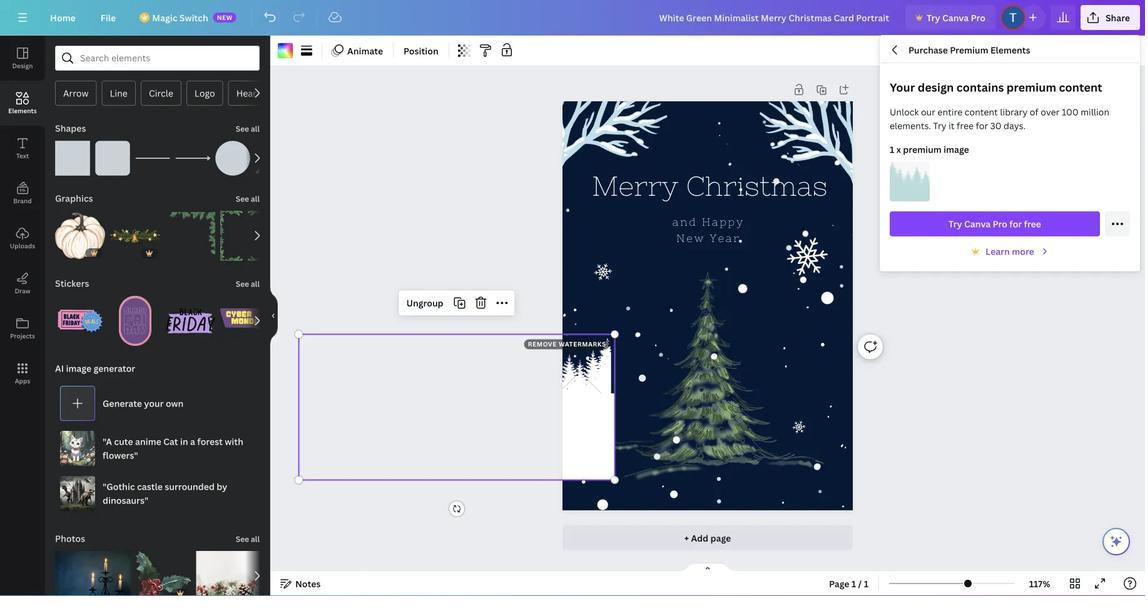 Task type: locate. For each thing, give the bounding box(es) containing it.
and happy new year
[[673, 216, 745, 244]]

learn
[[986, 246, 1011, 258]]

1 vertical spatial premium
[[904, 144, 942, 156]]

watercolor christmas border image
[[165, 211, 215, 261]]

learn more button
[[966, 240, 1054, 262]]

3 see from the top
[[236, 279, 249, 289]]

text
[[16, 152, 29, 160]]

all left hide image
[[251, 279, 260, 289]]

0 horizontal spatial add this line to the canvas image
[[135, 141, 170, 176]]

stickers
[[55, 278, 89, 290]]

castle
[[137, 481, 163, 493]]

all up triangle up image
[[251, 124, 260, 134]]

1 vertical spatial free
[[1025, 218, 1042, 230]]

elements up your design contains premium content
[[991, 44, 1031, 56]]

pro for try canva pro for free
[[993, 218, 1008, 230]]

premium
[[1007, 80, 1057, 95], [904, 144, 942, 156]]

all up christmas decorations at home image
[[251, 534, 260, 545]]

elements
[[991, 44, 1031, 56], [8, 106, 37, 115]]

christmas
[[687, 171, 828, 202]]

1 all from the top
[[251, 124, 260, 134]]

free up "more"
[[1025, 218, 1042, 230]]

1 right /
[[864, 578, 869, 590]]

circle button
[[141, 81, 182, 106]]

image down "it"
[[944, 144, 970, 156]]

free
[[957, 120, 974, 132], [1025, 218, 1042, 230]]

our
[[922, 106, 936, 118]]

1 horizontal spatial pro
[[993, 218, 1008, 230]]

draw
[[15, 287, 30, 295]]

your
[[144, 398, 164, 410]]

canva up premium
[[943, 12, 969, 23]]

try canva pro button
[[906, 5, 996, 30]]

4 all from the top
[[251, 534, 260, 545]]

for up learn more button
[[1010, 218, 1023, 230]]

see up decorative christmas border image
[[236, 194, 249, 204]]

see all button for photos
[[235, 527, 261, 552]]

0 horizontal spatial for
[[976, 120, 989, 132]]

3 see all from the top
[[236, 279, 260, 289]]

1 see from the top
[[236, 124, 249, 134]]

generator
[[94, 363, 135, 375]]

black metal candle holder with white candles image
[[55, 552, 130, 597]]

see for stickers
[[236, 279, 249, 289]]

1 vertical spatial elements
[[8, 106, 37, 115]]

group
[[55, 133, 90, 176], [95, 133, 130, 176], [215, 133, 250, 176], [55, 203, 105, 261], [165, 203, 215, 261], [110, 211, 160, 261], [220, 211, 270, 261], [55, 289, 105, 346], [110, 289, 160, 346], [165, 296, 215, 346], [220, 296, 270, 346], [55, 544, 130, 597], [135, 552, 191, 597], [196, 552, 271, 597]]

page 1 / 1
[[830, 578, 869, 590]]

cute
[[114, 436, 133, 448]]

and
[[673, 216, 698, 228]]

try inside unlock our entire content library of over 100 million elements. try it free for 30 days.
[[934, 120, 947, 132]]

canva assistant image
[[1109, 535, 1124, 550]]

see all left hide image
[[236, 279, 260, 289]]

by
[[217, 481, 227, 493]]

4 see from the top
[[236, 534, 249, 545]]

see
[[236, 124, 249, 134], [236, 194, 249, 204], [236, 279, 249, 289], [236, 534, 249, 545]]

content up 30 on the right top
[[965, 106, 999, 118]]

your
[[890, 80, 916, 95]]

line
[[110, 87, 128, 99]]

1 horizontal spatial for
[[1010, 218, 1023, 230]]

Search elements search field
[[80, 46, 235, 70]]

0 horizontal spatial pro
[[971, 12, 986, 23]]

see up christmas decorations at home image
[[236, 534, 249, 545]]

all for stickers
[[251, 279, 260, 289]]

pro up purchase premium elements
[[971, 12, 986, 23]]

0 vertical spatial premium
[[1007, 80, 1057, 95]]

1 horizontal spatial premium
[[1007, 80, 1057, 95]]

elements up text button
[[8, 106, 37, 115]]

3 all from the top
[[251, 279, 260, 289]]

add this line to the canvas image
[[135, 141, 170, 176], [175, 141, 210, 176]]

0 vertical spatial try
[[927, 12, 941, 23]]

for inside button
[[1010, 218, 1023, 230]]

see all for photos
[[236, 534, 260, 545]]

pro
[[971, 12, 986, 23], [993, 218, 1008, 230]]

more
[[1013, 246, 1035, 258]]

your design contains premium content
[[890, 80, 1103, 95]]

square image
[[55, 141, 90, 176]]

year
[[710, 232, 741, 244]]

content up the 100
[[1060, 80, 1103, 95]]

2 see all from the top
[[236, 194, 260, 204]]

of
[[1030, 106, 1039, 118]]

library
[[1001, 106, 1028, 118]]

days.
[[1004, 120, 1026, 132]]

for left 30 on the right top
[[976, 120, 989, 132]]

0 vertical spatial elements
[[991, 44, 1031, 56]]

2 vertical spatial try
[[949, 218, 963, 230]]

purchase
[[909, 44, 948, 56]]

side panel tab list
[[0, 36, 45, 396]]

2 all from the top
[[251, 194, 260, 204]]

1 x premium image
[[890, 144, 970, 156]]

see all up christmas decorations at home image
[[236, 534, 260, 545]]

ungroup button
[[402, 293, 449, 313]]

see all button for graphics
[[235, 186, 261, 211]]

premium
[[951, 44, 989, 56]]

premium right x at top
[[904, 144, 942, 156]]

arrow button
[[55, 81, 97, 106]]

brand
[[13, 197, 32, 205]]

pro up learn
[[993, 218, 1008, 230]]

1 vertical spatial for
[[1010, 218, 1023, 230]]

animate button
[[327, 41, 388, 61]]

1 add this line to the canvas image from the left
[[135, 141, 170, 176]]

image
[[944, 144, 970, 156], [66, 363, 92, 375]]

christmas mistletoe branch watercolor illustration image
[[135, 552, 191, 597]]

photos
[[55, 533, 85, 545]]

image right ai
[[66, 363, 92, 375]]

entire
[[938, 106, 963, 118]]

1 vertical spatial canva
[[965, 218, 991, 230]]

1 see all from the top
[[236, 124, 260, 134]]

0 horizontal spatial content
[[965, 106, 999, 118]]

1 horizontal spatial content
[[1060, 80, 1103, 95]]

all up decorative christmas border image
[[251, 194, 260, 204]]

free inside button
[[1025, 218, 1042, 230]]

canva inside "main" menu bar
[[943, 12, 969, 23]]

30
[[991, 120, 1002, 132]]

white circle shape image
[[215, 141, 250, 176]]

0 vertical spatial canva
[[943, 12, 969, 23]]

canva for try canva pro for free
[[965, 218, 991, 230]]

see left hide image
[[236, 279, 249, 289]]

shapes button
[[54, 116, 87, 141]]

1 horizontal spatial elements
[[991, 44, 1031, 56]]

free right "it"
[[957, 120, 974, 132]]

canva
[[943, 12, 969, 23], [965, 218, 991, 230]]

notes
[[296, 578, 321, 590]]

4 see all from the top
[[236, 534, 260, 545]]

logo button
[[187, 81, 223, 106]]

forest
[[197, 436, 223, 448]]

0 vertical spatial for
[[976, 120, 989, 132]]

4 see all button from the top
[[235, 527, 261, 552]]

2 see from the top
[[236, 194, 249, 204]]

home
[[50, 12, 76, 23]]

1 vertical spatial image
[[66, 363, 92, 375]]

apps button
[[0, 351, 45, 396]]

all for shapes
[[251, 124, 260, 134]]

0 vertical spatial free
[[957, 120, 974, 132]]

pro inside try canva pro for free button
[[993, 218, 1008, 230]]

add this line to the canvas image left white circle shape image
[[175, 141, 210, 176]]

it
[[949, 120, 955, 132]]

try canva pro for free button
[[890, 212, 1101, 237]]

1 horizontal spatial add this line to the canvas image
[[175, 141, 210, 176]]

position button
[[399, 41, 444, 61]]

content
[[1060, 80, 1103, 95], [965, 106, 999, 118]]

see all up white circle shape image
[[236, 124, 260, 134]]

animate
[[347, 45, 383, 57]]

for inside unlock our entire content library of over 100 million elements. try it free for 30 days.
[[976, 120, 989, 132]]

add this line to the canvas image right rounded square image
[[135, 141, 170, 176]]

see up white circle shape image
[[236, 124, 249, 134]]

1 vertical spatial pro
[[993, 218, 1008, 230]]

logo
[[195, 87, 215, 99]]

ungroup
[[407, 297, 444, 309]]

1 horizontal spatial free
[[1025, 218, 1042, 230]]

text button
[[0, 126, 45, 171]]

projects
[[10, 332, 35, 340]]

117%
[[1030, 578, 1051, 590]]

stickers button
[[54, 271, 90, 296]]

1 vertical spatial content
[[965, 106, 999, 118]]

watermarks
[[559, 340, 607, 349]]

0 horizontal spatial elements
[[8, 106, 37, 115]]

1 see all button from the top
[[235, 116, 261, 141]]

see all button
[[235, 116, 261, 141], [235, 186, 261, 211], [235, 271, 261, 296], [235, 527, 261, 552]]

1 left /
[[852, 578, 857, 590]]

elements.
[[890, 120, 932, 132]]

1 vertical spatial try
[[934, 120, 947, 132]]

new
[[677, 232, 706, 244]]

0 vertical spatial image
[[944, 144, 970, 156]]

canva up learn
[[965, 218, 991, 230]]

premium up of
[[1007, 80, 1057, 95]]

1 left x at top
[[890, 144, 895, 156]]

home link
[[40, 5, 86, 30]]

"a cute anime cat in a forest with flowers"
[[103, 436, 243, 462]]

"gothic castle surrounded by dinosaurs"
[[103, 481, 227, 507]]

pro inside try canva pro button
[[971, 12, 986, 23]]

magic switch
[[152, 12, 208, 23]]

uploads
[[10, 242, 35, 250]]

see all up decorative christmas border image
[[236, 194, 260, 204]]

try inside "main" menu bar
[[927, 12, 941, 23]]

watercolor white pumpkin image
[[55, 211, 105, 261]]

3 see all button from the top
[[235, 271, 261, 296]]

+
[[685, 533, 689, 544]]

2 see all button from the top
[[235, 186, 261, 211]]

see for photos
[[236, 534, 249, 545]]

see for graphics
[[236, 194, 249, 204]]

0 horizontal spatial free
[[957, 120, 974, 132]]

0 vertical spatial pro
[[971, 12, 986, 23]]



Task type: describe. For each thing, give the bounding box(es) containing it.
117% button
[[1020, 574, 1061, 594]]

contains
[[957, 80, 1005, 95]]

forest silhouette image
[[299, 335, 612, 407]]

see all for shapes
[[236, 124, 260, 134]]

1 horizontal spatial image
[[944, 144, 970, 156]]

remove watermarks
[[528, 340, 607, 349]]

see all button for shapes
[[235, 116, 261, 141]]

2 add this line to the canvas image from the left
[[175, 141, 210, 176]]

page
[[711, 533, 731, 544]]

Design title text field
[[650, 5, 901, 30]]

heart
[[236, 87, 260, 99]]

design
[[918, 80, 954, 95]]

design
[[12, 61, 33, 70]]

notes button
[[275, 574, 326, 594]]

try for try canva pro
[[927, 12, 941, 23]]

all for photos
[[251, 534, 260, 545]]

/
[[859, 578, 862, 590]]

apps
[[15, 377, 30, 385]]

ai image generator
[[55, 363, 135, 375]]

magic
[[152, 12, 177, 23]]

share button
[[1081, 5, 1141, 30]]

generate
[[103, 398, 142, 410]]

new
[[217, 13, 233, 22]]

try for try canva pro for free
[[949, 218, 963, 230]]

decorative christmas border image
[[220, 211, 270, 261]]

2 horizontal spatial 1
[[890, 144, 895, 156]]

remove
[[528, 340, 557, 349]]

0 horizontal spatial premium
[[904, 144, 942, 156]]

main menu bar
[[0, 0, 1146, 36]]

elements button
[[0, 81, 45, 126]]

generate your own
[[103, 398, 184, 410]]

page
[[830, 578, 850, 590]]

+ add page
[[685, 533, 731, 544]]

design button
[[0, 36, 45, 81]]

share
[[1106, 12, 1131, 23]]

purchase premium elements
[[909, 44, 1031, 56]]

file
[[101, 12, 116, 23]]

line button
[[102, 81, 136, 106]]

position
[[404, 45, 439, 57]]

1 horizontal spatial 1
[[864, 578, 869, 590]]

merry christmas
[[592, 171, 828, 202]]

canva for try canva pro
[[943, 12, 969, 23]]

heart button
[[228, 81, 268, 106]]

try canva pro
[[927, 12, 986, 23]]

pro for try canva pro
[[971, 12, 986, 23]]

add
[[691, 533, 709, 544]]

photos button
[[54, 527, 86, 552]]

brand button
[[0, 171, 45, 216]]

unlock our entire content library of over 100 million elements. try it free for 30 days.
[[890, 106, 1110, 132]]

graphics
[[55, 193, 93, 204]]

x
[[897, 144, 902, 156]]

unlock
[[890, 106, 919, 118]]

see all for stickers
[[236, 279, 260, 289]]

happy
[[702, 216, 745, 228]]

0 horizontal spatial image
[[66, 363, 92, 375]]

100
[[1062, 106, 1079, 118]]

see all button for stickers
[[235, 271, 261, 296]]

"a
[[103, 436, 112, 448]]

a
[[190, 436, 195, 448]]

hide image
[[270, 286, 278, 346]]

shapes
[[55, 122, 86, 134]]

elements inside elements button
[[8, 106, 37, 115]]

"gothic
[[103, 481, 135, 493]]

0 horizontal spatial 1
[[852, 578, 857, 590]]

christmas arrangement watercolor image
[[110, 211, 160, 261]]

see for shapes
[[236, 124, 249, 134]]

graphics button
[[54, 186, 94, 211]]

content inside unlock our entire content library of over 100 million elements. try it free for 30 days.
[[965, 106, 999, 118]]

christmas decorations at home image
[[196, 552, 271, 597]]

merry
[[592, 171, 679, 202]]

cat
[[163, 436, 178, 448]]

show pages image
[[678, 563, 738, 573]]

+ add page button
[[563, 526, 853, 551]]

circle
[[149, 87, 173, 99]]

projects button
[[0, 306, 45, 351]]

over
[[1041, 106, 1060, 118]]

anime
[[135, 436, 161, 448]]

own
[[166, 398, 184, 410]]

try canva pro for free
[[949, 218, 1042, 230]]

with
[[225, 436, 243, 448]]

triangle up image
[[255, 141, 291, 176]]

ai
[[55, 363, 64, 375]]

rounded square image
[[95, 141, 130, 176]]

dinosaurs"
[[103, 495, 149, 507]]

all for graphics
[[251, 194, 260, 204]]

see all for graphics
[[236, 194, 260, 204]]

#ffffff image
[[278, 43, 293, 58]]

learn more
[[986, 246, 1035, 258]]

0 vertical spatial content
[[1060, 80, 1103, 95]]

free inside unlock our entire content library of over 100 million elements. try it free for 30 days.
[[957, 120, 974, 132]]

flowers"
[[103, 450, 138, 462]]

draw button
[[0, 261, 45, 306]]

arrow
[[63, 87, 89, 99]]

million
[[1081, 106, 1110, 118]]

in
[[180, 436, 188, 448]]



Task type: vqa. For each thing, say whether or not it's contained in the screenshot.
the See
yes



